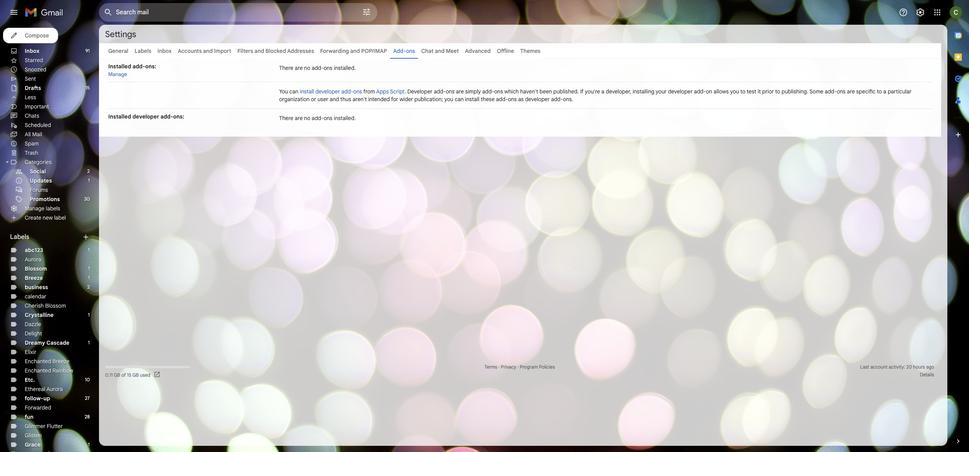 Task type: describe. For each thing, give the bounding box(es) containing it.
forwarded link
[[25, 405, 51, 412]]

prior
[[762, 88, 774, 95]]

91
[[85, 48, 90, 54]]

forwarding
[[320, 48, 349, 55]]

crystalline
[[25, 312, 54, 319]]

aren't
[[353, 96, 367, 103]]

haven't
[[520, 88, 538, 95]]

apps script link
[[376, 88, 405, 95]]

blossom link
[[25, 266, 47, 273]]

labels
[[46, 205, 60, 212]]

ons right some
[[837, 88, 846, 95]]

enchanted for enchanted breeze
[[25, 359, 51, 365]]

0 horizontal spatial breeze
[[25, 275, 43, 282]]

filters and blocked addresses
[[237, 48, 314, 55]]

policies
[[539, 365, 555, 371]]

used
[[140, 373, 150, 378]]

hours
[[913, 365, 925, 371]]

scheduled link
[[25, 122, 51, 129]]

mail
[[32, 131, 42, 138]]

drafts link
[[25, 85, 41, 92]]

import
[[214, 48, 231, 55]]

0.11
[[105, 373, 113, 378]]

cherish blossom link
[[25, 303, 66, 310]]

calendar
[[25, 294, 46, 301]]

ons: inside the installed add-ons: manage
[[145, 63, 156, 70]]

enchanted rainbow
[[25, 368, 73, 375]]

1 for breeze
[[88, 275, 90, 281]]

been
[[540, 88, 552, 95]]

general link
[[108, 48, 128, 55]]

2 there are no add-ons installed. from the top
[[279, 115, 356, 122]]

install inside . developer add-ons are simply add-ons which haven't been published. if you're a developer, installing your developer add-on allows you to test it prior to publishing. some add-ons are specific to a particular organization or user and thus aren't intended for wider publication; you can install these add-ons as developer add-ons.
[[465, 96, 479, 103]]

enchanted for enchanted rainbow
[[25, 368, 51, 375]]

account
[[871, 365, 888, 371]]

up
[[43, 396, 50, 403]]

support image
[[899, 8, 908, 17]]

inbox inside labels navigation
[[25, 48, 39, 55]]

advanced
[[465, 48, 491, 55]]

are left simply
[[456, 88, 464, 95]]

2 a from the left
[[884, 88, 887, 95]]

manage labels link
[[25, 205, 60, 212]]

terms · privacy · program policies
[[485, 365, 555, 371]]

abc123
[[25, 247, 43, 254]]

or
[[311, 96, 316, 103]]

wider
[[400, 96, 413, 103]]

rainbow
[[52, 368, 73, 375]]

advanced search options image
[[359, 4, 374, 20]]

enchanted breeze
[[25, 359, 70, 365]]

1 for abc123
[[88, 248, 90, 253]]

2 for business
[[87, 285, 90, 290]]

ons.
[[563, 96, 573, 103]]

1 vertical spatial ons:
[[173, 113, 184, 120]]

2 installed. from the top
[[334, 115, 356, 122]]

2 inbox link from the left
[[158, 48, 172, 55]]

program policies link
[[520, 365, 555, 371]]

0 vertical spatial you
[[730, 88, 739, 95]]

categories link
[[25, 159, 52, 166]]

ons up aren't
[[353, 88, 362, 95]]

developer,
[[606, 88, 631, 95]]

allows
[[714, 88, 729, 95]]

breeze link
[[25, 275, 43, 282]]

accounts and import
[[178, 48, 231, 55]]

manage button
[[108, 71, 127, 78]]

3 to from the left
[[877, 88, 882, 95]]

business link
[[25, 284, 48, 291]]

1 gb from the left
[[114, 373, 120, 378]]

27
[[85, 396, 90, 402]]

elixir link
[[25, 349, 36, 356]]

1 for updates
[[88, 178, 90, 184]]

calendar link
[[25, 294, 46, 301]]

starred
[[25, 57, 43, 64]]

add-ons link
[[393, 48, 415, 55]]

etc. link
[[25, 377, 35, 384]]

ons left which
[[494, 88, 503, 95]]

and for forwarding
[[350, 48, 360, 55]]

0 vertical spatial blossom
[[25, 266, 47, 273]]

ago
[[926, 365, 934, 371]]

cherish blossom
[[25, 303, 66, 310]]

spam link
[[25, 140, 39, 147]]

dazzle link
[[25, 321, 41, 328]]

test
[[747, 88, 756, 95]]

aurora link
[[25, 256, 41, 263]]

installed add-ons: manage
[[108, 63, 156, 78]]

1 vertical spatial you
[[445, 96, 453, 103]]

less button
[[0, 93, 93, 102]]

install developer add-ons link
[[300, 88, 362, 95]]

ons down which
[[508, 96, 517, 103]]

details
[[920, 372, 934, 378]]

accounts and import link
[[178, 48, 231, 55]]

labels for labels link
[[135, 48, 151, 55]]

2 for social
[[87, 169, 90, 174]]

filters and blocked addresses link
[[237, 48, 314, 55]]

social
[[30, 168, 46, 175]]

and for filters
[[255, 48, 264, 55]]

privacy link
[[501, 365, 516, 371]]

compose
[[25, 32, 49, 39]]

particular
[[888, 88, 912, 95]]

28
[[85, 415, 90, 420]]

fun
[[25, 414, 34, 421]]

forwarded
[[25, 405, 51, 412]]

1 a from the left
[[602, 88, 605, 95]]

1 inbox link from the left
[[25, 48, 39, 55]]

publication;
[[415, 96, 443, 103]]

2 no from the top
[[304, 115, 310, 122]]

.
[[405, 88, 406, 95]]

trash link
[[25, 150, 38, 157]]

are left specific
[[847, 88, 855, 95]]

chat
[[421, 48, 434, 55]]

1 for crystalline
[[88, 313, 90, 318]]

sent link
[[25, 75, 36, 82]]

and for chat
[[435, 48, 445, 55]]

search mail image
[[101, 5, 115, 19]]

blocked
[[266, 48, 286, 55]]

dazzle
[[25, 321, 41, 328]]

privacy
[[501, 365, 516, 371]]

offline
[[497, 48, 514, 55]]

business
[[25, 284, 48, 291]]

developer
[[407, 88, 433, 95]]

some
[[810, 88, 824, 95]]

drafts
[[25, 85, 41, 92]]

are down the addresses
[[295, 65, 303, 72]]



Task type: locate. For each thing, give the bounding box(es) containing it.
glisten link
[[25, 433, 42, 440]]

labels up abc123 link
[[10, 234, 29, 241]]

chat and meet
[[421, 48, 459, 55]]

cascade
[[46, 340, 69, 347]]

0 horizontal spatial install
[[300, 88, 314, 95]]

as
[[518, 96, 524, 103]]

installed.
[[334, 65, 356, 72], [334, 115, 356, 122]]

sent
[[25, 75, 36, 82]]

forums
[[30, 187, 48, 194]]

0 vertical spatial enchanted
[[25, 359, 51, 365]]

crystalline link
[[25, 312, 54, 319]]

settings image
[[916, 8, 925, 17]]

last
[[860, 365, 869, 371]]

None search field
[[99, 3, 377, 22]]

there are no add-ons installed. down or
[[279, 115, 356, 122]]

inbox right labels link
[[158, 48, 172, 55]]

and right chat
[[435, 48, 445, 55]]

0 vertical spatial 15
[[85, 85, 90, 91]]

1 horizontal spatial can
[[455, 96, 464, 103]]

filters
[[237, 48, 253, 55]]

7 1 from the top
[[88, 442, 90, 448]]

promotions link
[[30, 196, 60, 203]]

aurora
[[25, 256, 41, 263], [46, 386, 63, 393]]

spam
[[25, 140, 39, 147]]

1 vertical spatial no
[[304, 115, 310, 122]]

breeze up rainbow
[[52, 359, 70, 365]]

1 vertical spatial there
[[279, 115, 293, 122]]

trash
[[25, 150, 38, 157]]

1 horizontal spatial inbox
[[158, 48, 172, 55]]

labels
[[135, 48, 151, 55], [10, 234, 29, 241]]

labels heading
[[10, 234, 82, 241]]

no down organization
[[304, 115, 310, 122]]

ons left chat
[[406, 48, 415, 55]]

0.11 gb of 15 gb used
[[105, 373, 150, 378]]

create new label link
[[25, 215, 66, 222]]

no down the addresses
[[304, 65, 310, 72]]

can up organization
[[289, 88, 298, 95]]

1 installed from the top
[[108, 63, 131, 70]]

meet
[[446, 48, 459, 55]]

you right allows
[[730, 88, 739, 95]]

0 horizontal spatial can
[[289, 88, 298, 95]]

a
[[602, 88, 605, 95], [884, 88, 887, 95]]

1 horizontal spatial ·
[[517, 365, 519, 371]]

0 horizontal spatial gb
[[114, 373, 120, 378]]

gb left of
[[114, 373, 120, 378]]

0 horizontal spatial ·
[[499, 365, 500, 371]]

manage up create
[[25, 205, 44, 212]]

inbox link up starred
[[25, 48, 39, 55]]

1 for grace
[[88, 442, 90, 448]]

add-
[[133, 63, 145, 70], [312, 65, 324, 72], [341, 88, 353, 95], [434, 88, 446, 95], [482, 88, 494, 95], [694, 88, 706, 95], [825, 88, 837, 95], [496, 96, 508, 103], [551, 96, 563, 103], [161, 113, 173, 120], [312, 115, 324, 122]]

user
[[318, 96, 328, 103]]

accounts
[[178, 48, 202, 55]]

manage labels create new label
[[25, 205, 66, 222]]

your
[[656, 88, 667, 95]]

apps
[[376, 88, 389, 95]]

and right filters
[[255, 48, 264, 55]]

ons down the forwarding
[[324, 65, 333, 72]]

15 down 91
[[85, 85, 90, 91]]

and left pop/imap on the top left of page
[[350, 48, 360, 55]]

enchanted up etc. link on the bottom left of the page
[[25, 368, 51, 375]]

and for accounts
[[203, 48, 213, 55]]

1 horizontal spatial labels
[[135, 48, 151, 55]]

aurora up up
[[46, 386, 63, 393]]

create
[[25, 215, 41, 222]]

1 2 from the top
[[87, 169, 90, 174]]

follow-
[[25, 396, 43, 403]]

inbox link right labels link
[[158, 48, 172, 55]]

ons:
[[145, 63, 156, 70], [173, 113, 184, 120]]

1 vertical spatial 2
[[87, 285, 90, 290]]

less
[[25, 94, 36, 101]]

there are no add-ons installed.
[[279, 65, 356, 72], [279, 115, 356, 122]]

install up or
[[300, 88, 314, 95]]

snoozed
[[25, 66, 46, 73]]

1
[[88, 178, 90, 184], [88, 248, 90, 253], [88, 266, 90, 272], [88, 275, 90, 281], [88, 313, 90, 318], [88, 340, 90, 346], [88, 442, 90, 448]]

0 vertical spatial breeze
[[25, 275, 43, 282]]

0 vertical spatial installed
[[108, 63, 131, 70]]

Search mail text field
[[116, 9, 340, 16]]

to left test
[[741, 88, 746, 95]]

and down install developer add-ons link
[[330, 96, 339, 103]]

10
[[85, 377, 90, 383]]

0 vertical spatial installed.
[[334, 65, 356, 72]]

can
[[289, 88, 298, 95], [455, 96, 464, 103]]

1 1 from the top
[[88, 178, 90, 184]]

ons down user
[[324, 115, 333, 122]]

inbox
[[25, 48, 39, 55], [158, 48, 172, 55]]

0 vertical spatial there
[[279, 65, 293, 72]]

labels for labels heading
[[10, 234, 29, 241]]

delight
[[25, 331, 42, 338]]

1 horizontal spatial install
[[465, 96, 479, 103]]

blossom up breeze link
[[25, 266, 47, 273]]

blossom up crystalline link
[[45, 303, 66, 310]]

specific
[[856, 88, 876, 95]]

2 1 from the top
[[88, 248, 90, 253]]

footer
[[99, 364, 941, 379]]

1 vertical spatial manage
[[25, 205, 44, 212]]

1 there from the top
[[279, 65, 293, 72]]

2 gb from the left
[[132, 373, 139, 378]]

are down organization
[[295, 115, 303, 122]]

1 vertical spatial there are no add-ons installed.
[[279, 115, 356, 122]]

there down 'blocked'
[[279, 65, 293, 72]]

1 vertical spatial labels
[[10, 234, 29, 241]]

15 right of
[[127, 373, 131, 378]]

4 1 from the top
[[88, 275, 90, 281]]

1 vertical spatial install
[[465, 96, 479, 103]]

1 to from the left
[[741, 88, 746, 95]]

0 vertical spatial can
[[289, 88, 298, 95]]

can inside . developer add-ons are simply add-ons which haven't been published. if you're a developer, installing your developer add-on allows you to test it prior to publishing. some add-ons are specific to a particular organization or user and thus aren't intended for wider publication; you can install these add-ons as developer add-ons.
[[455, 96, 464, 103]]

0 vertical spatial aurora
[[25, 256, 41, 263]]

2 there from the top
[[279, 115, 293, 122]]

0 horizontal spatial you
[[445, 96, 453, 103]]

dreamy
[[25, 340, 45, 347]]

dreamy cascade link
[[25, 340, 69, 347]]

inbox up starred
[[25, 48, 39, 55]]

cherish
[[25, 303, 44, 310]]

can left these
[[455, 96, 464, 103]]

breeze down blossom link
[[25, 275, 43, 282]]

2 horizontal spatial to
[[877, 88, 882, 95]]

install down simply
[[465, 96, 479, 103]]

2 enchanted from the top
[[25, 368, 51, 375]]

1 vertical spatial 15
[[127, 373, 131, 378]]

0 horizontal spatial to
[[741, 88, 746, 95]]

installed. down thus
[[334, 115, 356, 122]]

you
[[279, 88, 288, 95]]

ons
[[406, 48, 415, 55], [324, 65, 333, 72], [353, 88, 362, 95], [446, 88, 455, 95], [494, 88, 503, 95], [837, 88, 846, 95], [508, 96, 517, 103], [324, 115, 333, 122]]

gmail image
[[25, 5, 67, 20]]

0 horizontal spatial inbox link
[[25, 48, 39, 55]]

aurora down abc123 link
[[25, 256, 41, 263]]

add- inside the installed add-ons: manage
[[133, 63, 145, 70]]

and left the 'import' on the left top
[[203, 48, 213, 55]]

1 enchanted from the top
[[25, 359, 51, 365]]

2 2 from the top
[[87, 285, 90, 290]]

0 horizontal spatial manage
[[25, 205, 44, 212]]

to right prior
[[775, 88, 780, 95]]

3 1 from the top
[[88, 266, 90, 272]]

0 vertical spatial there are no add-ons installed.
[[279, 65, 356, 72]]

· right privacy on the bottom of page
[[517, 365, 519, 371]]

ons left simply
[[446, 88, 455, 95]]

terms link
[[485, 365, 497, 371]]

settings
[[105, 29, 136, 39]]

details link
[[920, 372, 934, 378]]

1 vertical spatial blossom
[[45, 303, 66, 310]]

0 horizontal spatial labels
[[10, 234, 29, 241]]

tab list
[[948, 25, 969, 425]]

0 vertical spatial install
[[300, 88, 314, 95]]

follow link to manage storage image
[[153, 372, 161, 379]]

a right you're
[[602, 88, 605, 95]]

6 1 from the top
[[88, 340, 90, 346]]

forums link
[[30, 187, 48, 194]]

compose button
[[3, 28, 58, 43]]

there are no add-ons installed. down the addresses
[[279, 65, 356, 72]]

last account activity: 20 hours ago details
[[860, 365, 934, 378]]

0 vertical spatial labels
[[135, 48, 151, 55]]

main menu image
[[9, 8, 19, 17]]

simply
[[465, 88, 481, 95]]

organization
[[279, 96, 310, 103]]

2 inbox from the left
[[158, 48, 172, 55]]

manage down 'general'
[[108, 71, 127, 78]]

2 to from the left
[[775, 88, 780, 95]]

if
[[580, 88, 584, 95]]

0 horizontal spatial 15
[[85, 85, 90, 91]]

ethereal
[[25, 386, 45, 393]]

chat and meet link
[[421, 48, 459, 55]]

you right publication;
[[445, 96, 453, 103]]

0 horizontal spatial a
[[602, 88, 605, 95]]

there down organization
[[279, 115, 293, 122]]

gb left used at the left
[[132, 373, 139, 378]]

1 horizontal spatial gb
[[132, 373, 139, 378]]

1 horizontal spatial to
[[775, 88, 780, 95]]

1 vertical spatial installed
[[108, 113, 131, 120]]

from
[[363, 88, 375, 95]]

installed inside the installed add-ons: manage
[[108, 63, 131, 70]]

0 horizontal spatial inbox
[[25, 48, 39, 55]]

and inside . developer add-ons are simply add-ons which haven't been published. if you're a developer, installing your developer add-on allows you to test it prior to publishing. some add-ons are specific to a particular organization or user and thus aren't intended for wider publication; you can install these add-ons as developer add-ons.
[[330, 96, 339, 103]]

and
[[203, 48, 213, 55], [255, 48, 264, 55], [350, 48, 360, 55], [435, 48, 445, 55], [330, 96, 339, 103]]

manage inside the installed add-ons: manage
[[108, 71, 127, 78]]

0 horizontal spatial ons:
[[145, 63, 156, 70]]

0 vertical spatial 2
[[87, 169, 90, 174]]

2 installed from the top
[[108, 113, 131, 120]]

follow-up
[[25, 396, 50, 403]]

0 vertical spatial no
[[304, 65, 310, 72]]

ethereal aurora link
[[25, 386, 63, 393]]

all
[[25, 131, 31, 138]]

1 horizontal spatial ons:
[[173, 113, 184, 120]]

activity:
[[889, 365, 905, 371]]

glimmer flutter link
[[25, 424, 63, 430]]

1 horizontal spatial 15
[[127, 373, 131, 378]]

1 horizontal spatial inbox link
[[158, 48, 172, 55]]

to right specific
[[877, 88, 882, 95]]

1 installed. from the top
[[334, 65, 356, 72]]

themes link
[[520, 48, 541, 55]]

1 vertical spatial aurora
[[46, 386, 63, 393]]

labels navigation
[[0, 25, 99, 453]]

1 horizontal spatial aurora
[[46, 386, 63, 393]]

inbox link
[[25, 48, 39, 55], [158, 48, 172, 55]]

2 · from the left
[[517, 365, 519, 371]]

labels link
[[135, 48, 151, 55]]

are
[[295, 65, 303, 72], [456, 88, 464, 95], [847, 88, 855, 95], [295, 115, 303, 122]]

installed for installed developer add-ons:
[[108, 113, 131, 120]]

1 no from the top
[[304, 65, 310, 72]]

1 vertical spatial breeze
[[52, 359, 70, 365]]

blossom
[[25, 266, 47, 273], [45, 303, 66, 310]]

1 for blossom
[[88, 266, 90, 272]]

1 inbox from the left
[[25, 48, 39, 55]]

1 · from the left
[[499, 365, 500, 371]]

0 vertical spatial ons:
[[145, 63, 156, 70]]

·
[[499, 365, 500, 371], [517, 365, 519, 371]]

these
[[481, 96, 495, 103]]

0 horizontal spatial aurora
[[25, 256, 41, 263]]

1 horizontal spatial manage
[[108, 71, 127, 78]]

delight link
[[25, 331, 42, 338]]

of
[[121, 373, 126, 378]]

1 horizontal spatial a
[[884, 88, 887, 95]]

labels inside navigation
[[10, 234, 29, 241]]

enchanted down elixir link at the bottom
[[25, 359, 51, 365]]

installed for installed add-ons: manage
[[108, 63, 131, 70]]

labels up the installed add-ons: manage
[[135, 48, 151, 55]]

1 for dreamy cascade
[[88, 340, 90, 346]]

manage inside manage labels create new label
[[25, 205, 44, 212]]

1 horizontal spatial breeze
[[52, 359, 70, 365]]

installed. down forwarding and pop/imap link on the left top
[[334, 65, 356, 72]]

1 horizontal spatial you
[[730, 88, 739, 95]]

a left the particular
[[884, 88, 887, 95]]

developer
[[315, 88, 340, 95], [668, 88, 693, 95], [525, 96, 550, 103], [133, 113, 159, 120]]

1 vertical spatial enchanted
[[25, 368, 51, 375]]

30
[[84, 196, 90, 202]]

footer containing terms
[[99, 364, 941, 379]]

0 vertical spatial manage
[[108, 71, 127, 78]]

abc123 link
[[25, 247, 43, 254]]

1 there are no add-ons installed. from the top
[[279, 65, 356, 72]]

15 inside labels navigation
[[85, 85, 90, 91]]

5 1 from the top
[[88, 313, 90, 318]]

thus
[[340, 96, 351, 103]]

1 vertical spatial installed.
[[334, 115, 356, 122]]

· right terms
[[499, 365, 500, 371]]

1 vertical spatial can
[[455, 96, 464, 103]]



Task type: vqa. For each thing, say whether or not it's contained in the screenshot.
rightmost Cell
no



